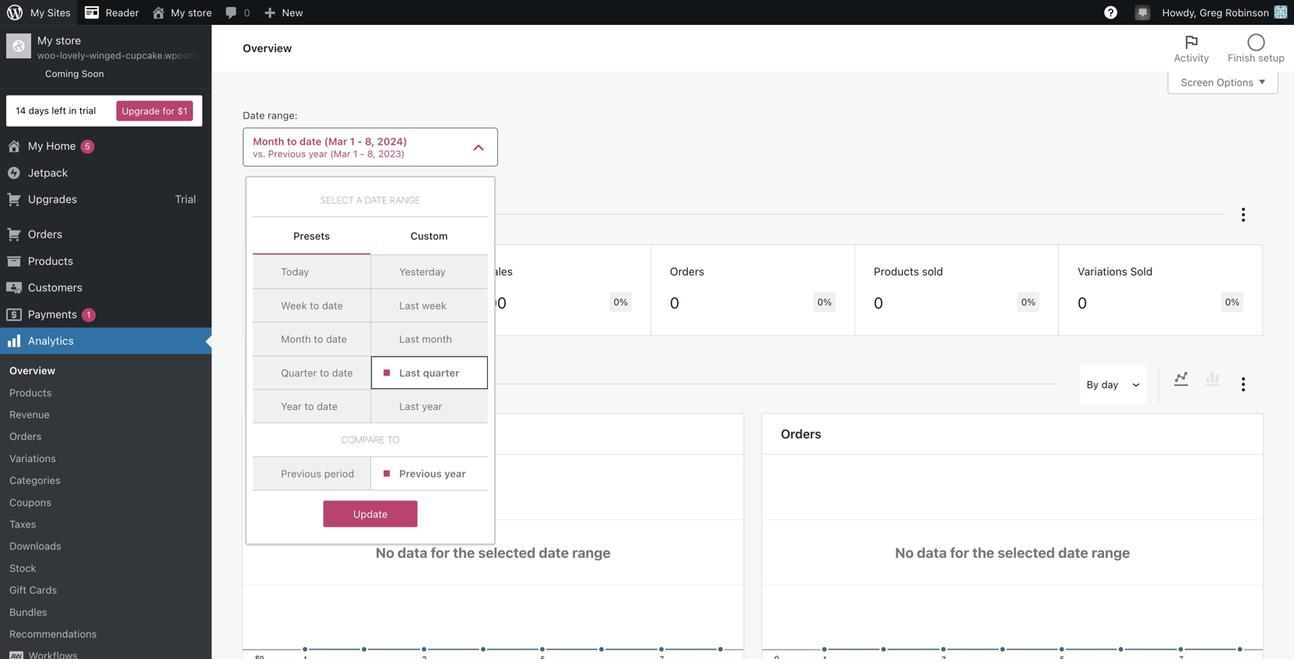 Task type: locate. For each thing, give the bounding box(es) containing it.
$1
[[177, 106, 188, 116]]

2 vertical spatial year
[[444, 468, 466, 479]]

last quarter
[[399, 367, 459, 378]]

payments
[[28, 308, 77, 320]]

0 horizontal spatial store
[[55, 34, 81, 47]]

last down last quarter
[[399, 400, 419, 412]]

1 up analytics link
[[87, 310, 91, 320]]

(mar left 2024)
[[324, 135, 347, 147]]

sales right total
[[290, 265, 315, 278]]

last for last week
[[399, 300, 419, 311]]

1 horizontal spatial sales
[[487, 265, 513, 278]]

0 vertical spatial range
[[268, 109, 295, 121]]

sold
[[922, 265, 943, 278]]

:
[[295, 109, 298, 121]]

1 horizontal spatial year
[[422, 400, 442, 412]]

1 sales from the left
[[290, 265, 315, 278]]

2 sales from the left
[[487, 265, 513, 278]]

to right compare
[[387, 434, 400, 445]]

my up cupcake.wpcomstaging.com
[[171, 7, 185, 18]]

-
[[357, 135, 362, 147], [360, 148, 365, 159]]

1 left '2023)'
[[353, 148, 358, 159]]

screen
[[1181, 76, 1214, 88]]

sales right net
[[487, 265, 513, 278]]

range
[[268, 109, 295, 121], [390, 195, 420, 205]]

sales
[[290, 265, 315, 278], [487, 265, 513, 278]]

to inside month to date (mar 1 - 8, 2024) vs. previous year (mar 1 - 8, 2023)
[[287, 135, 297, 147]]

my left the sites
[[30, 7, 45, 18]]

1 horizontal spatial overview
[[243, 42, 292, 54]]

5
[[85, 141, 90, 151]]

4 0% from the left
[[1021, 297, 1036, 308]]

month inside month to date (mar 1 - 8, 2024) vs. previous year (mar 1 - 8, 2023)
[[253, 135, 284, 147]]

0 horizontal spatial tab list
[[253, 217, 488, 255]]

0 vertical spatial tab list
[[1165, 25, 1294, 72]]

1 vertical spatial tab list
[[253, 217, 488, 255]]

1 left 2024)
[[350, 135, 355, 147]]

my up "woo-"
[[37, 34, 53, 47]]

date for quarter to date
[[332, 367, 353, 378]]

month
[[422, 333, 452, 345]]

last left week
[[399, 300, 419, 311]]

downloads
[[9, 540, 61, 552]]

variations left sold
[[1078, 265, 1127, 278]]

orders link up categories 'link'
[[0, 425, 212, 447]]

screen options button
[[1168, 71, 1278, 94]]

tab list down "select a date range"
[[253, 217, 488, 255]]

year for previous
[[444, 468, 466, 479]]

reader
[[106, 7, 139, 18]]

products inside performance indicators menu
[[874, 265, 919, 278]]

last left month
[[399, 333, 419, 345]]

1 vertical spatial year
[[422, 400, 442, 412]]

choose which analytics to display and the section name image
[[1234, 206, 1253, 224]]

(mar up select
[[330, 148, 351, 159]]

to up quarter to date at the left bottom
[[314, 333, 323, 345]]

2023)
[[378, 148, 405, 159]]

select a date range
[[321, 195, 420, 205]]

0 vertical spatial orders link
[[0, 221, 212, 248]]

0 for products sold
[[874, 294, 883, 312]]

month
[[253, 135, 284, 147], [281, 333, 311, 345]]

categories link
[[0, 469, 212, 491]]

gift cards
[[9, 584, 57, 596]]

previous period
[[281, 468, 354, 479]]

1 vertical spatial -
[[360, 148, 365, 159]]

home
[[46, 139, 76, 152]]

products link up customers
[[0, 248, 212, 274]]

store inside my store woo-lovely-winged-cupcake.wpcomstaging.com coming soon
[[55, 34, 81, 47]]

to for month to date (mar 1 - 8, 2024) vs. previous year (mar 1 - 8, 2023)
[[287, 135, 297, 147]]

revenue link
[[0, 403, 212, 425]]

$0.00 for total
[[262, 294, 303, 312]]

notification image
[[1137, 5, 1149, 18]]

2024)
[[377, 135, 407, 147]]

year
[[309, 148, 327, 159], [422, 400, 442, 412], [444, 468, 466, 479]]

overview down new 'link'
[[243, 42, 292, 54]]

0 vertical spatial month
[[253, 135, 284, 147]]

my home 5
[[28, 139, 90, 152]]

2 0% from the left
[[613, 297, 628, 308]]

1 0% from the left
[[410, 297, 424, 308]]

a
[[356, 195, 362, 205]]

automatewoo element
[[9, 651, 23, 659]]

to
[[287, 135, 297, 147], [310, 300, 319, 311], [314, 333, 323, 345], [320, 367, 329, 378], [304, 400, 314, 412], [387, 434, 400, 445]]

8,
[[365, 135, 375, 147], [367, 148, 376, 159]]

stock
[[9, 562, 36, 574]]

my store woo-lovely-winged-cupcake.wpcomstaging.com coming soon
[[37, 34, 250, 79]]

2 $0.00 from the left
[[466, 294, 507, 312]]

previous year
[[399, 468, 466, 479]]

8, left '2023)'
[[367, 148, 376, 159]]

last left quarter
[[399, 367, 420, 378]]

- left 2024)
[[357, 135, 362, 147]]

0 for variations sold
[[1078, 294, 1087, 312]]

period
[[324, 468, 354, 479]]

my inside my store woo-lovely-winged-cupcake.wpcomstaging.com coming soon
[[37, 34, 53, 47]]

3 last from the top
[[399, 367, 420, 378]]

screen options
[[1181, 76, 1254, 88]]

date range :
[[243, 109, 298, 121]]

presets
[[293, 230, 330, 242]]

2 vertical spatial 1
[[87, 310, 91, 320]]

menu bar
[[1159, 365, 1234, 404]]

0 vertical spatial year
[[309, 148, 327, 159]]

presets tab panel
[[253, 255, 488, 537]]

to down :
[[287, 135, 297, 147]]

downloads link
[[0, 535, 212, 557]]

to for quarter to date
[[320, 367, 329, 378]]

howdy, greg robinson
[[1162, 7, 1269, 18]]

$0.00 down net sales
[[466, 294, 507, 312]]

coupons
[[9, 496, 51, 508]]

0 horizontal spatial $0.00
[[262, 294, 303, 312]]

0 vertical spatial store
[[188, 7, 212, 18]]

cupcake.wpcomstaging.com
[[126, 50, 250, 61]]

upgrades
[[28, 193, 77, 205]]

1 horizontal spatial $0.00
[[466, 294, 507, 312]]

- left '2023)'
[[360, 148, 365, 159]]

last
[[399, 300, 419, 311], [399, 333, 419, 345], [399, 367, 420, 378], [399, 400, 419, 412]]

4 last from the top
[[399, 400, 419, 412]]

1 horizontal spatial tab list
[[1165, 25, 1294, 72]]

1
[[350, 135, 355, 147], [353, 148, 358, 159], [87, 310, 91, 320]]

previous
[[268, 148, 306, 159], [281, 468, 321, 479], [399, 468, 442, 479]]

choose which charts to display image
[[1234, 375, 1253, 394]]

0 horizontal spatial sales
[[290, 265, 315, 278]]

to right year
[[304, 400, 314, 412]]

month down "week"
[[281, 333, 311, 345]]

orders link
[[0, 221, 212, 248], [0, 425, 212, 447]]

jetpack link
[[0, 159, 212, 186]]

my left home
[[28, 139, 43, 152]]

variations up categories
[[9, 452, 56, 464]]

store inside the toolbar navigation
[[188, 7, 212, 18]]

1 horizontal spatial range
[[390, 195, 420, 205]]

range right date
[[268, 109, 295, 121]]

1 horizontal spatial variations
[[1078, 265, 1127, 278]]

previous for previous period
[[281, 468, 321, 479]]

custom
[[411, 230, 448, 242]]

month up vs.
[[253, 135, 284, 147]]

to for month to date
[[314, 333, 323, 345]]

net sales
[[466, 265, 513, 278]]

variations inside performance indicators menu
[[1078, 265, 1127, 278]]

1 vertical spatial variations
[[9, 452, 56, 464]]

compare to
[[341, 434, 400, 445]]

customers
[[28, 281, 83, 294]]

overview inside overview link
[[9, 365, 55, 376]]

month for month to date
[[281, 333, 311, 345]]

upgrade for $1 button
[[116, 101, 193, 121]]

1 last from the top
[[399, 300, 419, 311]]

previous left period
[[281, 468, 321, 479]]

woo-
[[37, 50, 60, 61]]

date for year to date
[[317, 400, 338, 412]]

previous right vs.
[[268, 148, 306, 159]]

update button
[[323, 501, 417, 527]]

2 horizontal spatial year
[[444, 468, 466, 479]]

(mar
[[324, 135, 347, 147], [330, 148, 351, 159]]

products up 'revenue'
[[9, 387, 52, 398]]

my sites
[[30, 7, 71, 18]]

analytics link
[[0, 328, 212, 354]]

8, left 2024)
[[365, 135, 375, 147]]

$0.00 down the total sales
[[262, 294, 303, 312]]

today
[[281, 266, 309, 278]]

0% for net
[[613, 297, 628, 308]]

performance indicators menu
[[243, 244, 1263, 336]]

1 horizontal spatial store
[[188, 7, 212, 18]]

overview link
[[0, 360, 212, 382]]

sold
[[1130, 265, 1153, 278]]

date for month to date (mar 1 - 8, 2024) vs. previous year (mar 1 - 8, 2023)
[[300, 135, 322, 147]]

1 vertical spatial store
[[55, 34, 81, 47]]

overview down analytics
[[9, 365, 55, 376]]

tab list up options at the top
[[1165, 25, 1294, 72]]

0 vertical spatial overview
[[243, 42, 292, 54]]

0 vertical spatial -
[[357, 135, 362, 147]]

0%
[[410, 297, 424, 308], [613, 297, 628, 308], [817, 297, 832, 308], [1021, 297, 1036, 308], [1225, 297, 1240, 308]]

my for my home 5
[[28, 139, 43, 152]]

tab list
[[1165, 25, 1294, 72], [253, 217, 488, 255]]

0 horizontal spatial range
[[268, 109, 295, 121]]

0% for total
[[410, 297, 424, 308]]

to right quarter
[[320, 367, 329, 378]]

$0.00
[[262, 294, 303, 312], [466, 294, 507, 312]]

previous inside month to date (mar 1 - 8, 2024) vs. previous year (mar 1 - 8, 2023)
[[268, 148, 306, 159]]

customers link
[[0, 274, 212, 301]]

finish setup button
[[1218, 25, 1294, 72]]

to right "week"
[[310, 300, 319, 311]]

orders link up customers link
[[0, 221, 212, 248]]

5 0% from the left
[[1225, 297, 1240, 308]]

store up lovely-
[[55, 34, 81, 47]]

charts
[[253, 375, 298, 394]]

0 vertical spatial variations
[[1078, 265, 1127, 278]]

0 horizontal spatial overview
[[9, 365, 55, 376]]

products left sold
[[874, 265, 919, 278]]

my store
[[171, 7, 212, 18]]

0 vertical spatial products link
[[0, 248, 212, 274]]

1 vertical spatial month
[[281, 333, 311, 345]]

my
[[30, 7, 45, 18], [171, 7, 185, 18], [37, 34, 53, 47], [28, 139, 43, 152]]

year to date
[[281, 400, 338, 412]]

14
[[16, 105, 26, 116]]

vs.
[[253, 148, 265, 159]]

products link down analytics link
[[0, 382, 212, 403]]

last for last month
[[399, 333, 419, 345]]

2 last from the top
[[399, 333, 419, 345]]

my store link
[[145, 0, 218, 25]]

year inside month to date (mar 1 - 8, 2024) vs. previous year (mar 1 - 8, 2023)
[[309, 148, 327, 159]]

reader link
[[77, 0, 145, 25]]

1 vertical spatial orders link
[[0, 425, 212, 447]]

1 $0.00 from the left
[[262, 294, 303, 312]]

0 horizontal spatial variations
[[9, 452, 56, 464]]

month inside 'presets' tab panel
[[281, 333, 311, 345]]

1 vertical spatial 8,
[[367, 148, 376, 159]]

previous down the compare to at the bottom of page
[[399, 468, 442, 479]]

store left '0' link
[[188, 7, 212, 18]]

orders
[[28, 228, 62, 241], [670, 265, 704, 278], [781, 427, 821, 441], [9, 430, 42, 442]]

1 vertical spatial products link
[[0, 382, 212, 403]]

0 horizontal spatial year
[[309, 148, 327, 159]]

previous for previous year
[[399, 468, 442, 479]]

products for second products 'link' from the top of the main menu navigation
[[9, 387, 52, 398]]

1 vertical spatial (mar
[[330, 148, 351, 159]]

date inside month to date (mar 1 - 8, 2024) vs. previous year (mar 1 - 8, 2023)
[[300, 135, 322, 147]]

range up custom
[[390, 195, 420, 205]]

0 inside the toolbar navigation
[[244, 7, 250, 18]]

1 vertical spatial overview
[[9, 365, 55, 376]]

variations inside main menu navigation
[[9, 452, 56, 464]]



Task type: describe. For each thing, give the bounding box(es) containing it.
analytics
[[28, 334, 74, 347]]

to for week to date
[[310, 300, 319, 311]]

1 inside payments 1
[[87, 310, 91, 320]]

finish
[[1228, 52, 1255, 63]]

0 for orders
[[670, 294, 679, 312]]

new link
[[256, 0, 309, 25]]

1 vertical spatial range
[[390, 195, 420, 205]]

trial
[[175, 193, 196, 205]]

yesterday
[[399, 266, 446, 278]]

last week
[[399, 300, 446, 311]]

howdy,
[[1162, 7, 1197, 18]]

greg
[[1200, 7, 1223, 18]]

recommendations
[[9, 628, 97, 640]]

tab list containing activity
[[1165, 25, 1294, 72]]

last year
[[399, 400, 442, 412]]

bar chart image
[[1203, 370, 1222, 388]]

finish setup
[[1228, 52, 1285, 63]]

3 0% from the left
[[817, 297, 832, 308]]

week to date
[[281, 300, 343, 311]]

0 vertical spatial 1
[[350, 135, 355, 147]]

$0.00 for net
[[466, 294, 507, 312]]

activity
[[1174, 52, 1209, 63]]

gift cards link
[[0, 579, 212, 601]]

categories
[[9, 474, 61, 486]]

options
[[1217, 76, 1254, 88]]

custom button
[[370, 217, 488, 255]]

in
[[69, 105, 77, 116]]

my for my store woo-lovely-winged-cupcake.wpcomstaging.com coming soon
[[37, 34, 53, 47]]

taxes link
[[0, 513, 212, 535]]

month to date
[[281, 333, 347, 345]]

presets button
[[253, 217, 370, 255]]

variations for variations
[[9, 452, 56, 464]]

select
[[321, 195, 354, 205]]

date for select a date range
[[365, 195, 387, 205]]

date
[[243, 109, 265, 121]]

my for my store
[[171, 7, 185, 18]]

main menu navigation
[[0, 25, 250, 659]]

1 orders link from the top
[[0, 221, 212, 248]]

upgrade for $1
[[122, 106, 188, 116]]

stock link
[[0, 557, 212, 579]]

variations for variations sold
[[1078, 265, 1127, 278]]

toolbar navigation
[[0, 0, 1294, 28]]

revenue
[[9, 409, 50, 420]]

bundles link
[[0, 601, 212, 623]]

date for week to date
[[322, 300, 343, 311]]

line chart image
[[1172, 370, 1191, 388]]

robinson
[[1225, 7, 1269, 18]]

to for year to date
[[304, 400, 314, 412]]

quarter
[[281, 367, 317, 378]]

month to date (mar 1 - 8, 2024) vs. previous year (mar 1 - 8, 2023)
[[253, 135, 407, 159]]

2 orders link from the top
[[0, 425, 212, 447]]

0 link
[[218, 0, 256, 25]]

week
[[281, 300, 307, 311]]

trial
[[79, 105, 96, 116]]

last month
[[399, 333, 452, 345]]

month for month to date (mar 1 - 8, 2024) vs. previous year (mar 1 - 8, 2023)
[[253, 135, 284, 147]]

store for my store
[[188, 7, 212, 18]]

0 vertical spatial (mar
[[324, 135, 347, 147]]

quarter
[[423, 367, 459, 378]]

variations link
[[0, 447, 212, 469]]

total sales
[[262, 265, 315, 278]]

net
[[466, 265, 484, 278]]

to for compare to
[[387, 434, 400, 445]]

days
[[29, 105, 49, 116]]

0% for products
[[1021, 297, 1036, 308]]

cards
[[29, 584, 57, 596]]

update
[[353, 508, 388, 520]]

left
[[52, 105, 66, 116]]

upgrade
[[122, 106, 160, 116]]

variations sold
[[1078, 265, 1153, 278]]

coupons link
[[0, 491, 212, 513]]

setup
[[1258, 52, 1285, 63]]

my for my sites
[[30, 7, 45, 18]]

last for last year
[[399, 400, 419, 412]]

date for month to date
[[326, 333, 347, 345]]

store for my store woo-lovely-winged-cupcake.wpcomstaging.com coming soon
[[55, 34, 81, 47]]

compare
[[341, 434, 385, 445]]

coming
[[45, 68, 79, 79]]

2 products link from the top
[[0, 382, 212, 403]]

sales for total sales
[[290, 265, 315, 278]]

new
[[282, 7, 303, 18]]

lovely-
[[60, 50, 89, 61]]

performance
[[253, 206, 341, 224]]

total
[[262, 265, 287, 278]]

0% for variations
[[1225, 297, 1240, 308]]

activity button
[[1165, 25, 1218, 72]]

recommendations link
[[0, 623, 212, 645]]

year for last
[[422, 400, 442, 412]]

sales for net sales
[[487, 265, 513, 278]]

orders inside performance indicators menu
[[670, 265, 704, 278]]

1 products link from the top
[[0, 248, 212, 274]]

products up customers
[[28, 254, 73, 267]]

products sold
[[874, 265, 943, 278]]

gift
[[9, 584, 26, 596]]

0 vertical spatial 8,
[[365, 135, 375, 147]]

jetpack
[[28, 166, 68, 179]]

sites
[[47, 7, 71, 18]]

last for last quarter
[[399, 367, 420, 378]]

1 vertical spatial 1
[[353, 148, 358, 159]]

my sites link
[[0, 0, 77, 25]]

products for products sold
[[874, 265, 919, 278]]

year
[[281, 400, 302, 412]]

14 days left in trial
[[16, 105, 96, 116]]

payments 1
[[28, 308, 91, 320]]

tab list containing presets
[[253, 217, 488, 255]]

week
[[422, 300, 446, 311]]

for
[[162, 106, 175, 116]]



Task type: vqa. For each thing, say whether or not it's contained in the screenshot.
Line chart ICON
yes



